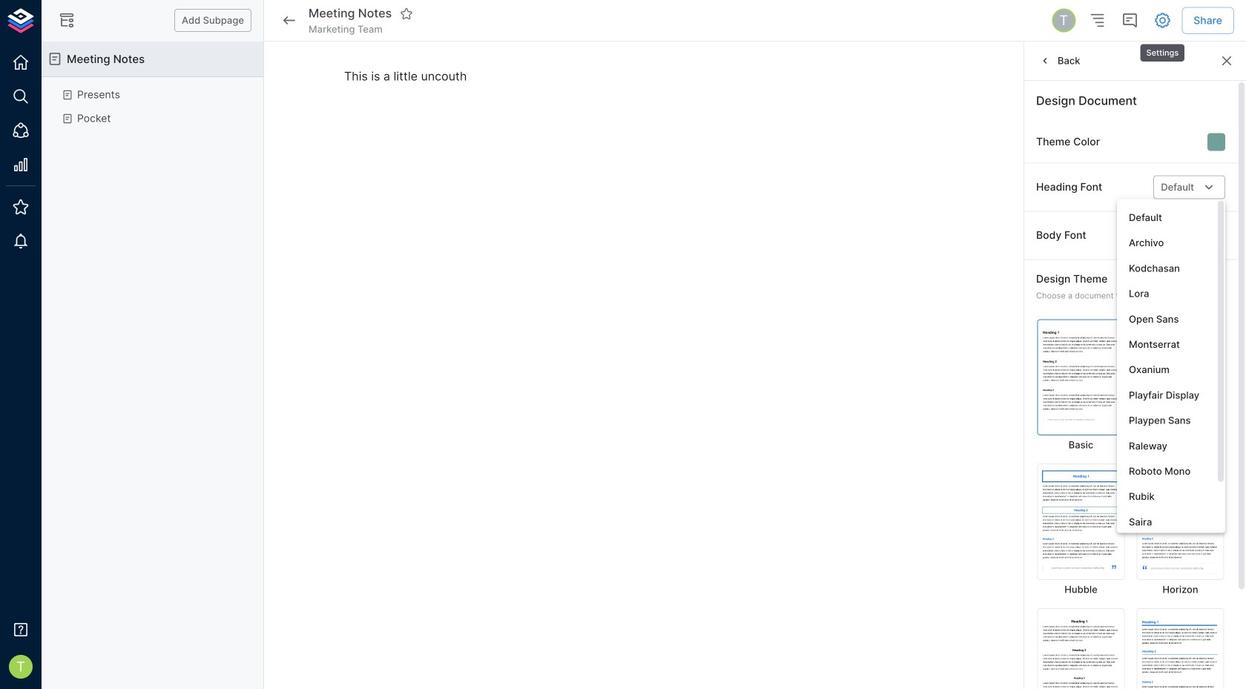 Task type: vqa. For each thing, say whether or not it's contained in the screenshot.
tooltip
yes



Task type: locate. For each thing, give the bounding box(es) containing it.
tooltip
[[1140, 34, 1187, 63]]

go back image
[[281, 12, 298, 29]]



Task type: describe. For each thing, give the bounding box(es) containing it.
comments image
[[1122, 12, 1139, 29]]

settings image
[[1154, 12, 1172, 29]]

favorite image
[[400, 7, 414, 20]]

hide wiki image
[[58, 12, 76, 29]]

table of contents image
[[1089, 12, 1107, 29]]



